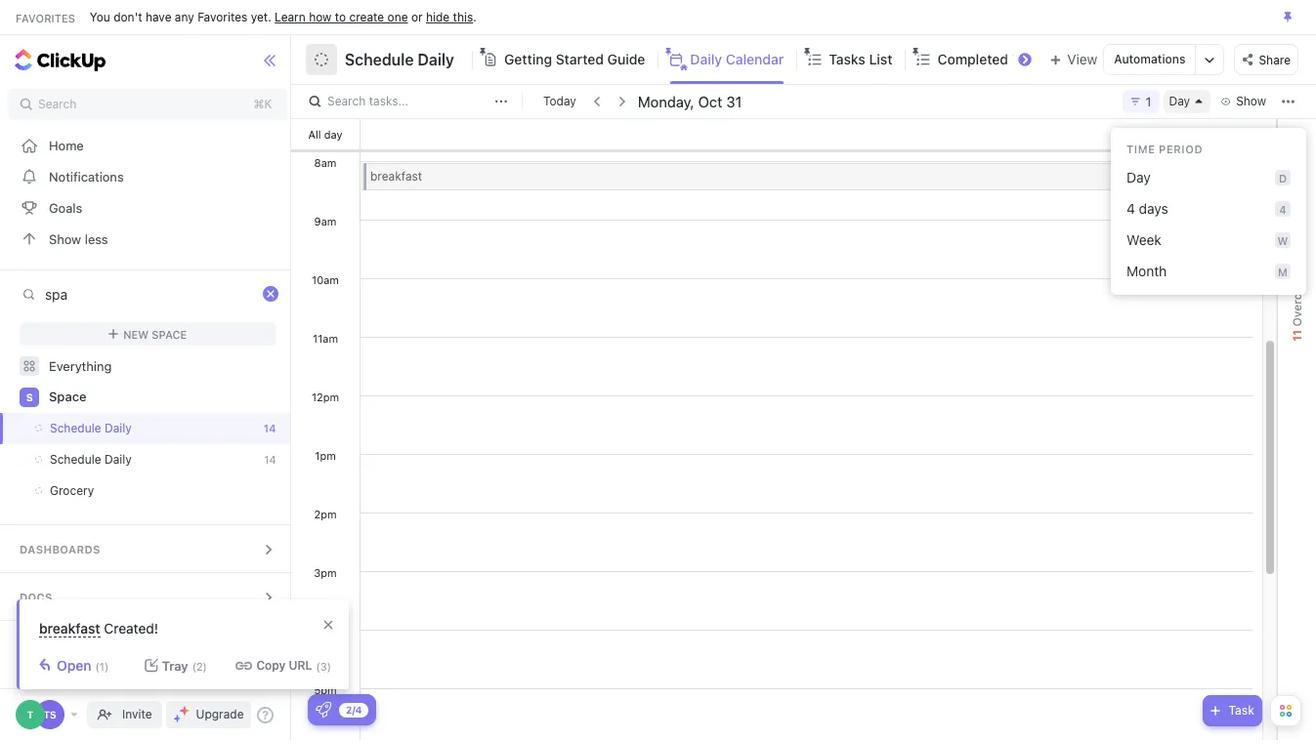 Task type: locate. For each thing, give the bounding box(es) containing it.
space right new
[[152, 328, 187, 341]]

4 left days
[[1127, 200, 1135, 217]]

tasks list link
[[829, 35, 900, 84]]

goals link
[[0, 193, 296, 224]]

all
[[308, 128, 321, 140]]

upgrade link
[[166, 702, 252, 729]]

14 for first schedule daily link from the bottom of the sidebar navigation
[[264, 453, 276, 466]]

0
[[1289, 241, 1304, 249]]

tasks left list
[[829, 51, 866, 67]]

0 vertical spatial schedule
[[345, 51, 414, 68]]

daily down hide
[[418, 51, 454, 68]]

schedule daily up grocery at the left of the page
[[50, 452, 132, 467]]

5pm
[[314, 684, 337, 697]]

0 horizontal spatial space
[[49, 389, 87, 405]]

share button
[[1235, 44, 1299, 75]]

yet.
[[251, 9, 271, 24]]

4
[[1127, 200, 1135, 217], [1279, 203, 1287, 215]]

tasks
[[829, 51, 866, 67], [1012, 51, 1049, 67]]

monday, oct 31
[[638, 92, 742, 110]]

2 schedule daily link from the top
[[0, 445, 257, 476]]

1 horizontal spatial breakfast
[[370, 169, 422, 184]]

hide
[[426, 9, 450, 24]]

daily calendar
[[690, 51, 784, 67]]

favorites right any
[[198, 9, 248, 24]]

Filter Lists, Docs, & Folders text field
[[45, 279, 258, 309]]

search
[[327, 94, 366, 108], [38, 97, 77, 111]]

schedule daily link up grocery at the left of the page
[[0, 445, 257, 476]]

completed
[[938, 51, 1009, 67]]

day button
[[1163, 90, 1211, 113]]

0 horizontal spatial breakfast
[[39, 621, 100, 637]]

open
[[57, 658, 91, 674]]

0 horizontal spatial 4
[[1127, 200, 1135, 217]]

4 for 4 days
[[1127, 200, 1135, 217]]

getting
[[504, 51, 552, 67]]

0 horizontal spatial search
[[38, 97, 77, 111]]

1 vertical spatial 14
[[264, 453, 276, 466]]

1 horizontal spatial search
[[327, 94, 366, 108]]

schedule daily up tasks...
[[345, 51, 454, 68]]

1 horizontal spatial tasks
[[1012, 51, 1049, 67]]

1 horizontal spatial day
[[1169, 94, 1190, 108]]

grocery link
[[0, 476, 257, 507]]

schedule daily
[[345, 51, 454, 68], [50, 421, 132, 436], [50, 452, 132, 467]]

schedule daily down everything
[[50, 421, 132, 436]]

1 schedule daily link from the top
[[0, 413, 257, 445]]

11am
[[313, 332, 338, 345]]

learn
[[275, 9, 306, 24]]

4 for 4
[[1279, 203, 1287, 215]]

invite
[[122, 708, 152, 722]]

have
[[146, 9, 172, 24]]

schedule daily link up grocery link
[[0, 413, 257, 445]]

daily inside button
[[418, 51, 454, 68]]

1 horizontal spatial 4
[[1279, 203, 1287, 215]]

0 horizontal spatial day
[[1127, 169, 1151, 186]]

started
[[556, 51, 604, 67]]

8:00am
[[1120, 171, 1153, 181]]

day down time
[[1127, 169, 1151, 186]]

favorites left you
[[16, 11, 75, 24]]

unscheduled
[[1289, 163, 1304, 241]]

(1)
[[95, 660, 109, 673]]

Search tasks... text field
[[327, 88, 490, 115]]

0 horizontal spatial favorites
[[16, 11, 75, 24]]

0 vertical spatial schedule daily
[[345, 51, 454, 68]]

1 vertical spatial breakfast
[[39, 621, 100, 637]]

0 horizontal spatial tasks
[[829, 51, 866, 67]]

search for search tasks...
[[327, 94, 366, 108]]

breakfast for breakfast
[[370, 169, 422, 184]]

space link
[[49, 382, 278, 413]]

clear search image
[[264, 287, 278, 301]]

2/4
[[346, 704, 362, 716]]

don't
[[114, 9, 142, 24]]

11
[[1289, 330, 1304, 342]]

day
[[1169, 94, 1190, 108], [1127, 169, 1151, 186]]

getting started guide
[[504, 51, 645, 67]]

search up home
[[38, 97, 77, 111]]

new space
[[123, 328, 187, 341]]

daily
[[418, 51, 454, 68], [690, 51, 722, 67], [104, 421, 132, 436], [104, 452, 132, 467]]

task
[[1229, 704, 1255, 718]]

0 vertical spatial breakfast
[[370, 169, 422, 184]]

sidebar navigation
[[0, 35, 296, 741]]

1 horizontal spatial space
[[152, 328, 187, 341]]

breakfast right 8am
[[370, 169, 422, 184]]

automations button
[[1105, 45, 1196, 74]]

onboarding checklist button image
[[316, 703, 331, 718]]

1 tasks from the left
[[829, 51, 866, 67]]

14
[[264, 422, 276, 435], [264, 453, 276, 466]]

created!
[[104, 621, 158, 637]]

upgrade
[[196, 708, 244, 722]]

space down everything
[[49, 389, 87, 405]]

tray
[[162, 658, 188, 674]]

tasks list
[[829, 51, 893, 67]]

everything
[[49, 358, 112, 374]]

today
[[543, 94, 576, 108]]

schedule daily inside schedule daily button
[[345, 51, 454, 68]]

schedule daily link
[[0, 413, 257, 445], [0, 445, 257, 476]]

tasks right completed
[[1012, 51, 1049, 67]]

schedule daily button
[[337, 38, 454, 81]]

show less
[[49, 231, 108, 247]]

completed tasks
[[938, 51, 1049, 67]]

day inside dropdown button
[[1169, 94, 1190, 108]]

0 vertical spatial 14
[[264, 422, 276, 435]]

less
[[85, 231, 108, 247]]

4 left unscheduled
[[1279, 203, 1287, 215]]

day up period at the right top of page
[[1169, 94, 1190, 108]]

2 tasks from the left
[[1012, 51, 1049, 67]]

daily calendar link
[[690, 35, 792, 84]]

1 vertical spatial day
[[1127, 169, 1151, 186]]

schedule
[[345, 51, 414, 68], [50, 421, 101, 436], [50, 452, 101, 467]]

breakfast created!
[[39, 621, 158, 637]]

10am
[[312, 274, 339, 286]]

0 vertical spatial day
[[1169, 94, 1190, 108]]

space
[[152, 328, 187, 341], [49, 389, 87, 405]]

search up day
[[327, 94, 366, 108]]

breakfast up the open
[[39, 621, 100, 637]]

hide this link
[[426, 9, 473, 24]]

search inside sidebar navigation
[[38, 97, 77, 111]]

goals
[[49, 200, 82, 215]]

favorites
[[198, 9, 248, 24], [16, 11, 75, 24]]



Task type: vqa. For each thing, say whether or not it's contained in the screenshot.
back link
no



Task type: describe. For each thing, give the bounding box(es) containing it.
d
[[1279, 172, 1287, 184]]

1 vertical spatial schedule
[[50, 421, 101, 436]]

time
[[1127, 143, 1156, 155]]

dashboards
[[20, 543, 100, 556]]

3pm
[[314, 567, 337, 580]]

12pm
[[312, 391, 339, 404]]

2 vertical spatial schedule daily
[[50, 452, 132, 467]]

.
[[473, 9, 477, 24]]

14 for 2nd schedule daily link from the bottom
[[264, 422, 276, 435]]

everything link
[[0, 351, 296, 382]]

0 vertical spatial space
[[152, 328, 187, 341]]

completed tasks link
[[938, 35, 1057, 84]]

2 vertical spatial schedule
[[50, 452, 101, 467]]

day
[[324, 128, 343, 140]]

create
[[349, 9, 384, 24]]

notifications link
[[0, 161, 296, 193]]

oct
[[698, 92, 723, 110]]

month
[[1127, 263, 1167, 279]]

automations
[[1114, 52, 1186, 66]]

period
[[1159, 143, 1203, 155]]

getting started guide link
[[504, 35, 653, 84]]

list
[[869, 51, 893, 67]]

show
[[49, 231, 81, 247]]

copy
[[256, 659, 286, 673]]

w
[[1278, 234, 1288, 247]]

week
[[1127, 232, 1162, 248]]

you
[[90, 9, 110, 24]]

learn how to create one link
[[275, 9, 408, 24]]

31
[[726, 92, 742, 110]]

⌘k
[[254, 97, 272, 111]]

home
[[49, 137, 84, 153]]

new
[[123, 328, 149, 341]]

4 days
[[1127, 200, 1169, 217]]

time period
[[1127, 143, 1203, 155]]

home link
[[0, 130, 296, 161]]

tasks...
[[369, 94, 409, 108]]

(2)
[[192, 660, 207, 673]]

9am
[[314, 215, 337, 228]]

daily down 'space' link
[[104, 421, 132, 436]]

grocery
[[50, 484, 94, 498]]

onboarding checklist button element
[[316, 703, 331, 718]]

or
[[411, 9, 423, 24]]

schedule inside button
[[345, 51, 414, 68]]

4pm
[[314, 625, 337, 638]]

any
[[175, 9, 194, 24]]

days
[[1139, 200, 1169, 217]]

m
[[1278, 265, 1288, 278]]

(3)
[[316, 660, 331, 673]]

to
[[335, 9, 346, 24]]

1 vertical spatial space
[[49, 389, 87, 405]]

tray (2)
[[162, 658, 207, 674]]

all day
[[308, 128, 343, 140]]

copy url (3)
[[256, 659, 331, 673]]

monday,
[[638, 92, 694, 110]]

guide
[[607, 51, 645, 67]]

calendar
[[726, 51, 784, 67]]

search tasks...
[[327, 94, 409, 108]]

daily up oct
[[690, 51, 722, 67]]

how
[[309, 9, 332, 24]]

this
[[453, 9, 473, 24]]

one
[[388, 9, 408, 24]]

1pm
[[315, 450, 336, 462]]

search for search
[[38, 97, 77, 111]]

1 vertical spatial schedule daily
[[50, 421, 132, 436]]

you don't have any favorites yet. learn how to create one or hide this .
[[90, 9, 477, 24]]

breakfast for breakfast created!
[[39, 621, 100, 637]]

url
[[289, 659, 312, 673]]

notifications
[[49, 169, 124, 184]]

docs
[[20, 591, 53, 604]]

1 horizontal spatial favorites
[[198, 9, 248, 24]]

overdue
[[1289, 279, 1304, 330]]

today button
[[539, 92, 580, 111]]

open (1)
[[57, 658, 109, 674]]

daily up grocery link
[[104, 452, 132, 467]]

share
[[1259, 52, 1291, 67]]

8am
[[314, 156, 337, 169]]



